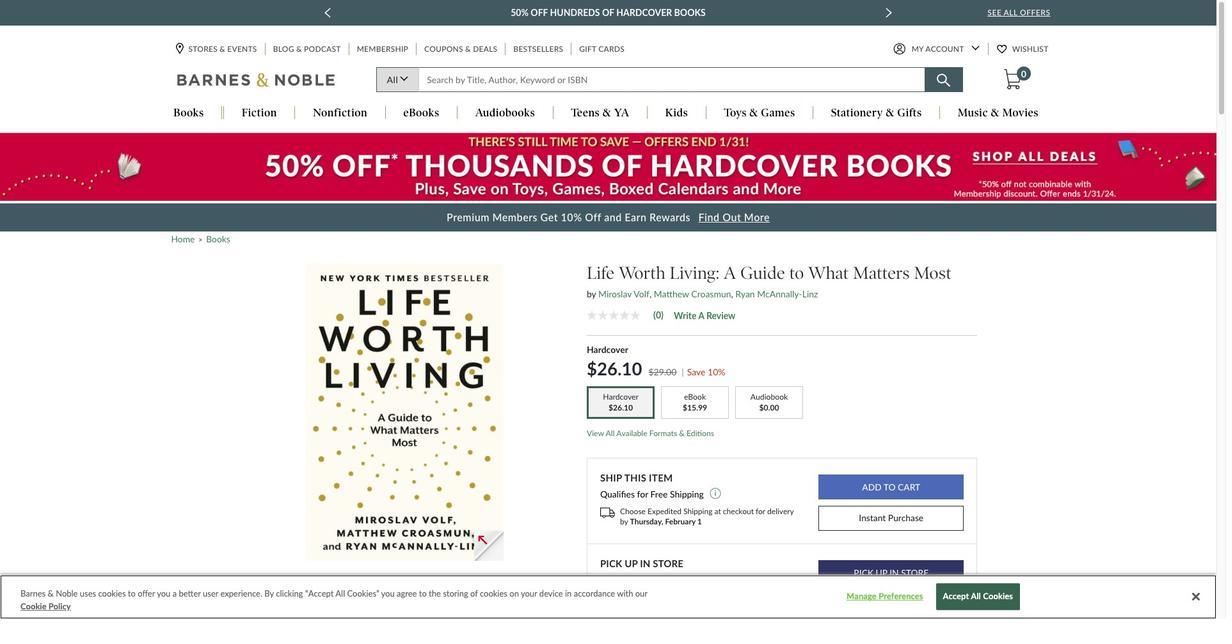 Task type: vqa. For each thing, say whether or not it's contained in the screenshot.
the "save 10%"
yes



Task type: describe. For each thing, give the bounding box(es) containing it.
check image
[[311, 612, 319, 618]]

books button
[[156, 107, 222, 121]]

50% off hundreds of hardcover books
[[511, 7, 706, 18]]

stores
[[189, 44, 218, 54]]

up
[[625, 558, 638, 570]]

editions
[[687, 429, 715, 438]]

0 horizontal spatial available
[[617, 429, 648, 438]]

availability
[[627, 591, 670, 602]]

& for coupons & deals
[[465, 44, 471, 54]]

manage
[[847, 592, 877, 602]]

movies
[[1003, 107, 1039, 119]]

cookie policy link
[[20, 601, 71, 613]]

find
[[699, 211, 720, 224]]

miroslav
[[599, 289, 632, 299]]

user image
[[893, 43, 906, 55]]

hundreds
[[550, 7, 600, 18]]

view all available formats & editions link
[[587, 429, 715, 438]]

my
[[912, 44, 924, 54]]

50% off hundreds of hardcover books link
[[511, 5, 706, 20]]

search image
[[937, 74, 951, 87]]

2 , from the left
[[731, 289, 733, 299]]

check
[[600, 591, 625, 602]]

store
[[653, 558, 684, 570]]

bestsellers
[[514, 44, 564, 54]]

home link
[[171, 234, 195, 245]]

stores & events link
[[176, 43, 258, 55]]

50% off thousans of hardcover books, plus, save on toys, games, boxed calendars and more image
[[0, 133, 1217, 201]]

cookies"
[[347, 589, 379, 599]]

what
[[809, 263, 849, 283]]

at inside choose expedited shipping at checkout for delivery by
[[715, 507, 721, 516]]

rouge
[[662, 575, 688, 586]]

fiction button
[[224, 107, 295, 121]]

stationery
[[831, 107, 883, 119]]

games
[[761, 107, 795, 119]]

logo image
[[177, 73, 336, 91]]

available within 2 business hours
[[835, 592, 948, 602]]

nearby stores
[[682, 591, 737, 602]]

blog
[[273, 44, 294, 54]]

audiobook $0.00
[[751, 392, 788, 413]]

free
[[651, 489, 668, 500]]

on
[[510, 589, 519, 599]]

10%
[[561, 211, 582, 224]]

gift
[[580, 44, 597, 54]]

stationery & gifts
[[831, 107, 922, 119]]

of inside barnes & noble uses cookies to offer you a better user experience. by clicking "accept all cookies" you agree to the storing of cookies on your device in accordance with our cookie policy
[[471, 589, 478, 599]]

more
[[744, 211, 770, 224]]

toys & games button
[[707, 107, 813, 121]]

$29.00
[[649, 367, 677, 377]]

music
[[958, 107, 989, 119]]

music & movies button
[[941, 107, 1057, 121]]

fiction
[[242, 107, 277, 119]]

& for blog & podcast
[[296, 44, 302, 54]]

teens & ya
[[571, 107, 630, 119]]

all for view
[[606, 429, 615, 438]]

blog & podcast
[[273, 44, 341, 54]]

choose
[[620, 507, 646, 516]]

ryan mcannally-linz link
[[736, 289, 818, 299]]

membership link
[[356, 43, 410, 55]]

barnes & noble uses cookies to offer you a better user experience. by clicking "accept all cookies" you agree to the storing of cookies on your device in accordance with our cookie policy
[[20, 589, 648, 612]]

teens
[[571, 107, 600, 119]]

1 you from the left
[[157, 589, 171, 599]]

agree
[[397, 589, 417, 599]]

membership
[[357, 44, 409, 54]]

cart image
[[1004, 69, 1022, 90]]

teens & ya button
[[554, 107, 647, 121]]

a
[[724, 263, 736, 283]]

Search by Title, Author, Keyword or ISBN text field
[[419, 68, 925, 92]]

experience.
[[221, 589, 262, 599]]

offers
[[1020, 8, 1051, 17]]

living:
[[670, 263, 720, 283]]

1 , from the left
[[650, 289, 652, 299]]

thursday, february 1
[[630, 517, 702, 527]]

nonfiction button
[[295, 107, 385, 121]]

qualifies
[[600, 489, 635, 500]]

podcast
[[304, 44, 341, 54]]

for inside choose expedited shipping at checkout for delivery by
[[756, 507, 766, 516]]

1 cookies from the left
[[98, 589, 126, 599]]

home
[[171, 234, 195, 245]]

deals
[[473, 44, 498, 54]]

coupons & deals
[[425, 44, 498, 54]]

write
[[674, 310, 697, 321]]

of inside 50% off hundreds of hardcover books link
[[602, 7, 614, 18]]

0 vertical spatial books
[[675, 7, 706, 18]]

purchase
[[888, 513, 924, 524]]

blog & podcast link
[[272, 43, 342, 55]]

manage preferences button
[[845, 585, 925, 610]]

gift cards
[[580, 44, 625, 54]]

mcannally-
[[758, 289, 803, 299]]

your
[[521, 589, 537, 599]]

1 horizontal spatial available
[[835, 592, 866, 602]]

gift cards link
[[578, 43, 626, 55]]

this
[[625, 473, 647, 484]]

stationery & gifts button
[[814, 107, 940, 121]]

stores & events
[[189, 44, 257, 54]]

all for see
[[1004, 8, 1018, 17]]

account
[[926, 44, 965, 54]]

down arrow image
[[972, 46, 980, 51]]

and
[[604, 211, 622, 224]]

0 vertical spatial get
[[541, 211, 558, 224]]

accept all cookies button
[[936, 584, 1021, 611]]

wishlist link
[[997, 43, 1050, 55]]

& for stores & events
[[220, 44, 225, 54]]

life worth living: a guide to what matters most by miroslav volf , matthew croasmun , ryan mcannally-linz
[[587, 263, 952, 299]]

get inside pick up in store get it at baton rouge . check availability at nearby stores
[[600, 575, 615, 586]]

0 horizontal spatial off
[[531, 7, 548, 18]]

& for barnes & noble uses cookies to offer you a better user experience. by clicking "accept all cookies" you agree to the storing of cookies on your device in accordance with our cookie policy
[[48, 589, 54, 599]]

thursday,
[[630, 517, 664, 527]]

bestsellers link
[[512, 43, 565, 55]]

to inside add to wishlist link
[[398, 580, 406, 591]]

preferences
[[879, 592, 924, 602]]

audiobooks button
[[458, 107, 553, 121]]



Task type: locate. For each thing, give the bounding box(es) containing it.
cards
[[599, 44, 625, 54]]

0 horizontal spatial cookies
[[98, 589, 126, 599]]

audiobooks
[[475, 107, 535, 119]]

& for stationery & gifts
[[886, 107, 895, 119]]

see
[[988, 8, 1002, 17]]

& left deals
[[465, 44, 471, 54]]

get
[[541, 211, 558, 224], [600, 575, 615, 586]]

to
[[790, 263, 804, 283], [398, 580, 406, 591], [128, 589, 136, 599], [419, 589, 427, 599]]

matthew
[[654, 289, 689, 299]]

0 horizontal spatial of
[[471, 589, 478, 599]]

all inside $26.10 main content
[[606, 429, 615, 438]]

, left matthew
[[650, 289, 652, 299]]

$26.10
[[587, 358, 642, 379]]

off left and on the top
[[585, 211, 602, 224]]

0 horizontal spatial a
[[173, 589, 177, 599]]

write a review button
[[674, 310, 736, 321]]

matthew croasmun link
[[654, 289, 731, 299]]

0 horizontal spatial you
[[157, 589, 171, 599]]

all right "accept
[[336, 589, 345, 599]]

next slide / item image
[[886, 8, 893, 18]]

shipping inside choose expedited shipping at checkout for delivery by
[[684, 507, 713, 516]]

0 horizontal spatial by
[[587, 289, 596, 299]]

$26.10 $29.00
[[587, 358, 677, 379]]

get left 10%
[[541, 211, 558, 224]]

cookies left on at bottom
[[480, 589, 508, 599]]

1 vertical spatial of
[[471, 589, 478, 599]]

1 horizontal spatial of
[[602, 7, 614, 18]]

privacy alert dialog
[[0, 576, 1217, 620]]

shipping up 1
[[684, 507, 713, 516]]

my account
[[912, 44, 965, 54]]

0 horizontal spatial at
[[625, 575, 633, 586]]

noble
[[56, 589, 78, 599]]

all link
[[376, 68, 419, 92]]

0 vertical spatial a
[[699, 310, 705, 321]]

1 horizontal spatial a
[[699, 310, 705, 321]]

0 horizontal spatial wishlist
[[408, 580, 439, 591]]

& left ya
[[603, 107, 612, 119]]

device
[[540, 589, 563, 599]]

wishlist inside $26.10 main content
[[408, 580, 439, 591]]

0 horizontal spatial books
[[174, 107, 204, 119]]

instant purchase
[[859, 513, 924, 524]]

1 vertical spatial a
[[173, 589, 177, 599]]

ebook
[[684, 392, 706, 402]]

to up linz
[[790, 263, 804, 283]]

by
[[265, 589, 274, 599]]

all
[[1004, 8, 1018, 17], [387, 75, 398, 85], [606, 429, 615, 438], [336, 589, 345, 599], [971, 592, 981, 602]]

cookies
[[984, 592, 1014, 602]]

all for accept
[[971, 592, 981, 602]]

0 vertical spatial of
[[602, 7, 614, 18]]

review
[[707, 310, 736, 321]]

2 cookies from the left
[[480, 589, 508, 599]]

0 vertical spatial at
[[715, 507, 721, 516]]

of right the hundreds at the top left of page
[[602, 7, 614, 18]]

1 horizontal spatial for
[[756, 507, 766, 516]]

a
[[699, 310, 705, 321], [173, 589, 177, 599]]

music & movies
[[958, 107, 1039, 119]]

all inside button
[[971, 592, 981, 602]]

hardcover up $26.10
[[587, 344, 629, 355]]

books inside $26.10 main content
[[206, 234, 230, 245]]

linz
[[803, 289, 818, 299]]

1 vertical spatial shipping
[[684, 507, 713, 516]]

2 vertical spatial at
[[672, 591, 680, 602]]

& left 'editions'
[[679, 429, 685, 438]]

2 horizontal spatial books
[[675, 7, 706, 18]]

coupons & deals link
[[423, 43, 499, 55]]

0 horizontal spatial get
[[541, 211, 558, 224]]

by inside choose expedited shipping at checkout for delivery by
[[620, 517, 628, 527]]

for left free
[[637, 489, 648, 500]]

for left delivery in the bottom right of the page
[[756, 507, 766, 516]]

expedited
[[648, 507, 682, 516]]

& inside 'link'
[[465, 44, 471, 54]]

pick up in store get it at baton rouge . check availability at nearby stores
[[600, 558, 737, 602]]

my account button
[[893, 43, 980, 55]]

books link
[[206, 234, 230, 245]]

1 vertical spatial at
[[625, 575, 633, 586]]

1 horizontal spatial ,
[[731, 289, 733, 299]]

1 vertical spatial books
[[174, 107, 204, 119]]

& up the cookie policy link
[[48, 589, 54, 599]]

& for toys & games
[[750, 107, 759, 119]]

1 vertical spatial available
[[835, 592, 866, 602]]

within
[[868, 592, 889, 602]]

you right offer
[[157, 589, 171, 599]]

at left checkout at the bottom of page
[[715, 507, 721, 516]]

2
[[891, 592, 896, 602]]

2 horizontal spatial at
[[715, 507, 721, 516]]

ebook $15.99
[[683, 392, 708, 413]]

better
[[179, 589, 201, 599]]

a inside $26.10 main content
[[699, 310, 705, 321]]

a left better
[[173, 589, 177, 599]]

business hours
[[898, 592, 948, 602]]

0 vertical spatial for
[[637, 489, 648, 500]]

kids
[[666, 107, 688, 119]]

1 vertical spatial by
[[620, 517, 628, 527]]

for inside ship this item qualifies for free shipping
[[637, 489, 648, 500]]

earn
[[625, 211, 647, 224]]

& right blog
[[296, 44, 302, 54]]

1 horizontal spatial at
[[672, 591, 680, 602]]

life
[[587, 263, 615, 283]]

by inside life worth living: a guide to what matters most by miroslav volf , matthew croasmun , ryan mcannally-linz
[[587, 289, 596, 299]]

a right write
[[699, 310, 705, 321]]

premium members get 10% off and earn rewards find out more
[[447, 211, 770, 224]]

1 vertical spatial off
[[585, 211, 602, 224]]

& inside button
[[991, 107, 1000, 119]]

hardcover inside $26.10 main content
[[587, 344, 629, 355]]

$26.10 main content
[[0, 133, 1217, 620]]

50%
[[511, 7, 529, 18]]

rewards
[[650, 211, 691, 224]]

1 horizontal spatial get
[[600, 575, 615, 586]]

in
[[640, 558, 651, 570]]

february
[[666, 517, 696, 527]]

1 horizontal spatial wishlist
[[1013, 44, 1049, 54]]

& right stores
[[220, 44, 225, 54]]

accept
[[943, 592, 969, 602]]

available
[[617, 429, 648, 438], [835, 592, 866, 602]]

choose expedited shipping at checkout for delivery by
[[620, 507, 794, 527]]

get left it
[[600, 575, 615, 586]]

of
[[602, 7, 614, 18], [471, 589, 478, 599]]

1 vertical spatial hardcover
[[587, 344, 629, 355]]

, left ryan
[[731, 289, 733, 299]]

miroslav volf link
[[599, 289, 650, 299]]

by
[[587, 289, 596, 299], [620, 517, 628, 527]]

& right the toys
[[750, 107, 759, 119]]

all down membership
[[387, 75, 398, 85]]

2 vertical spatial books
[[206, 234, 230, 245]]

0 vertical spatial hardcover
[[617, 7, 672, 18]]

by down choose
[[620, 517, 628, 527]]

to inside life worth living: a guide to what matters most by miroslav volf , matthew croasmun , ryan mcannally-linz
[[790, 263, 804, 283]]

wishlist
[[1013, 44, 1049, 54], [408, 580, 439, 591]]

0 vertical spatial shipping
[[670, 489, 704, 500]]

0 vertical spatial off
[[531, 7, 548, 18]]

toys
[[724, 107, 747, 119]]

books inside button
[[174, 107, 204, 119]]

& for teens & ya
[[603, 107, 612, 119]]

& inside $26.10 main content
[[679, 429, 685, 438]]

a inside barnes & noble uses cookies to offer you a better user experience. by clicking "accept all cookies" you agree to the storing of cookies on your device in accordance with our cookie policy
[[173, 589, 177, 599]]

1
[[698, 517, 702, 527]]

view
[[587, 429, 604, 438]]

1 horizontal spatial books
[[206, 234, 230, 245]]

of right storing
[[471, 589, 478, 599]]

at
[[715, 507, 721, 516], [625, 575, 633, 586], [672, 591, 680, 602]]

members
[[493, 211, 538, 224]]

hardcover up cards
[[617, 7, 672, 18]]

0 vertical spatial available
[[617, 429, 648, 438]]

baton
[[636, 575, 660, 586]]

1 vertical spatial wishlist
[[408, 580, 439, 591]]

shipping right free
[[670, 489, 704, 500]]

available left within
[[835, 592, 866, 602]]

excerpt image
[[474, 532, 504, 562]]

previous slide / item image
[[324, 8, 331, 18]]

all right see
[[1004, 8, 1018, 17]]

croasmun
[[692, 289, 731, 299]]

ya
[[614, 107, 630, 119]]

policy
[[48, 601, 71, 612]]

0 horizontal spatial ,
[[650, 289, 652, 299]]

delivery
[[768, 507, 794, 516]]

barnes
[[20, 589, 46, 599]]

to left the the
[[419, 589, 427, 599]]

available left formats
[[617, 429, 648, 438]]

offer
[[138, 589, 155, 599]]

at down rouge
[[672, 591, 680, 602]]

off inside $26.10 main content
[[585, 211, 602, 224]]

volf
[[634, 289, 650, 299]]

shipping
[[670, 489, 704, 500], [684, 507, 713, 516]]

to left offer
[[128, 589, 136, 599]]

"accept
[[305, 589, 334, 599]]

guide
[[741, 263, 785, 283]]

0 vertical spatial by
[[587, 289, 596, 299]]

gifts
[[898, 107, 922, 119]]

& inside barnes & noble uses cookies to offer you a better user experience. by clicking "accept all cookies" you agree to the storing of cookies on your device in accordance with our cookie policy
[[48, 589, 54, 599]]

add to wishlist
[[379, 580, 439, 591]]

all right the view
[[606, 429, 615, 438]]

None submit
[[819, 475, 964, 500], [819, 561, 964, 586], [819, 475, 964, 500], [819, 561, 964, 586]]

off right 50%
[[531, 7, 548, 18]]

cookies right uses
[[98, 589, 126, 599]]

all right accept
[[971, 592, 981, 602]]

instant
[[859, 513, 886, 524]]

the
[[429, 589, 441, 599]]

2 you from the left
[[381, 589, 395, 599]]

0 horizontal spatial for
[[637, 489, 648, 500]]

shipping inside ship this item qualifies for free shipping
[[670, 489, 704, 500]]

wishlist up 0
[[1013, 44, 1049, 54]]

matters
[[854, 263, 910, 283]]

by down life
[[587, 289, 596, 299]]

at right it
[[625, 575, 633, 586]]

formats
[[650, 429, 677, 438]]

& right music
[[991, 107, 1000, 119]]

life worth living: a guide to what matters most image
[[306, 263, 503, 561]]

0 vertical spatial wishlist
[[1013, 44, 1049, 54]]

check availability at nearby stores link
[[600, 591, 737, 603]]

1 horizontal spatial cookies
[[480, 589, 508, 599]]

1 horizontal spatial by
[[620, 517, 628, 527]]

cookies
[[98, 589, 126, 599], [480, 589, 508, 599]]

1 vertical spatial get
[[600, 575, 615, 586]]

for
[[637, 489, 648, 500], [756, 507, 766, 516]]

None field
[[419, 68, 925, 92]]

wishlist left storing
[[408, 580, 439, 591]]

you left agree in the bottom left of the page
[[381, 589, 395, 599]]

all inside barnes & noble uses cookies to offer you a better user experience. by clicking "accept all cookies" you agree to the storing of cookies on your device in accordance with our cookie policy
[[336, 589, 345, 599]]

1 horizontal spatial you
[[381, 589, 395, 599]]

,
[[650, 289, 652, 299], [731, 289, 733, 299]]

1 vertical spatial for
[[756, 507, 766, 516]]

& left gifts
[[886, 107, 895, 119]]

worth
[[619, 263, 666, 283]]

1 horizontal spatial off
[[585, 211, 602, 224]]

uses
[[80, 589, 96, 599]]

view all available formats & editions
[[587, 429, 715, 438]]

to right the add
[[398, 580, 406, 591]]

& for music & movies
[[991, 107, 1000, 119]]



